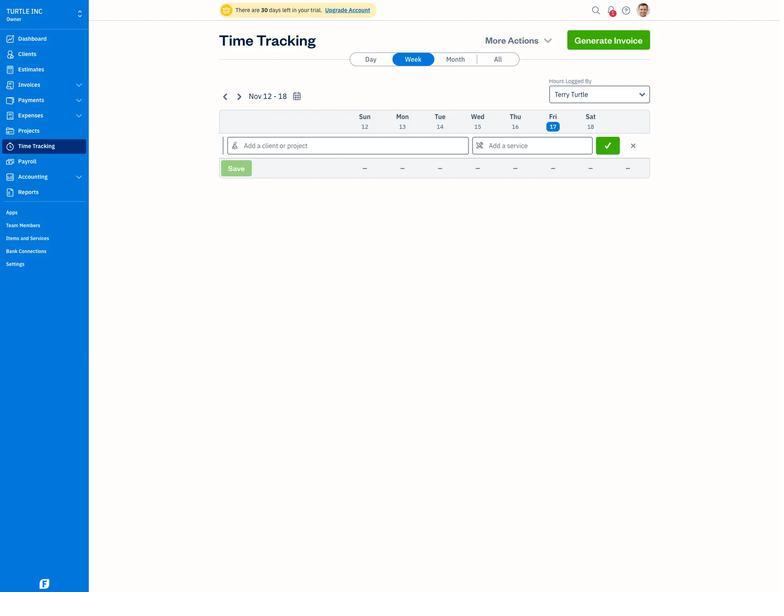 Task type: locate. For each thing, give the bounding box(es) containing it.
12 down sun
[[362, 123, 368, 130]]

month
[[446, 55, 465, 63]]

generate invoice button
[[567, 30, 650, 50]]

settings
[[6, 261, 25, 267]]

time tracking link
[[2, 139, 86, 154]]

terry turtle button
[[549, 86, 650, 103]]

chevron large down image inside the invoices "link"
[[75, 82, 83, 88]]

estimates
[[18, 66, 44, 73]]

mon 13
[[396, 113, 409, 130]]

2 vertical spatial chevron large down image
[[75, 174, 83, 180]]

wed
[[471, 113, 485, 121]]

-
[[274, 92, 277, 101]]

items
[[6, 235, 19, 241]]

0 vertical spatial chevron large down image
[[75, 82, 83, 88]]

more
[[485, 34, 506, 46]]

sat
[[586, 113, 596, 121]]

1 horizontal spatial 12
[[362, 123, 368, 130]]

reports link
[[2, 185, 86, 200]]

more actions
[[485, 34, 539, 46]]

invoices
[[18, 81, 40, 88]]

chart image
[[5, 173, 15, 181]]

2 — from the left
[[400, 165, 405, 172]]

turtle inc owner
[[6, 7, 42, 22]]

18 inside sat 18
[[587, 123, 594, 130]]

Add a service text field
[[473, 138, 592, 154]]

chevrondown image
[[542, 34, 554, 46]]

time tracking down projects link
[[18, 142, 55, 150]]

dashboard link
[[2, 32, 86, 46]]

hours logged by
[[549, 77, 592, 85]]

0 vertical spatial time
[[219, 30, 254, 49]]

tracking down left
[[256, 30, 316, 49]]

all
[[494, 55, 502, 63]]

tracking
[[256, 30, 316, 49], [33, 142, 55, 150]]

0 horizontal spatial time tracking
[[18, 142, 55, 150]]

chevron large down image for accounting
[[75, 174, 83, 180]]

chevron large down image inside accounting link
[[75, 174, 83, 180]]

1 chevron large down image from the top
[[75, 82, 83, 88]]

1 horizontal spatial tracking
[[256, 30, 316, 49]]

12 inside sun 12
[[362, 123, 368, 130]]

freshbooks image
[[38, 579, 51, 589]]

5 — from the left
[[513, 165, 518, 172]]

16
[[512, 123, 519, 130]]

1 vertical spatial time
[[18, 142, 31, 150]]

18 down the sat
[[587, 123, 594, 130]]

owner
[[6, 16, 21, 22]]

services
[[30, 235, 49, 241]]

day link
[[350, 53, 392, 66]]

4 — from the left
[[476, 165, 480, 172]]

week
[[405, 55, 422, 63]]

project image
[[5, 127, 15, 135]]

reports
[[18, 188, 39, 196]]

18
[[278, 92, 287, 101], [587, 123, 594, 130]]

1 vertical spatial 12
[[362, 123, 368, 130]]

hours
[[549, 77, 564, 85]]

projects
[[18, 127, 40, 134]]

time tracking down 30
[[219, 30, 316, 49]]

tracking down projects link
[[33, 142, 55, 150]]

0 horizontal spatial time
[[18, 142, 31, 150]]

time tracking inside main element
[[18, 142, 55, 150]]

2 chevron large down image from the top
[[75, 97, 83, 104]]

estimates link
[[2, 63, 86, 77]]

items and services
[[6, 235, 49, 241]]

day
[[365, 55, 377, 63]]

week link
[[392, 53, 434, 66]]

chevron large down image
[[75, 82, 83, 88], [75, 97, 83, 104], [75, 174, 83, 180]]

13
[[399, 123, 406, 130]]

0 vertical spatial 12
[[263, 92, 272, 101]]

bank
[[6, 248, 18, 254]]

expenses link
[[2, 109, 86, 123]]

17
[[550, 123, 557, 130]]

time down there
[[219, 30, 254, 49]]

—
[[363, 165, 367, 172], [400, 165, 405, 172], [438, 165, 442, 172], [476, 165, 480, 172], [513, 165, 518, 172], [551, 165, 555, 172], [589, 165, 593, 172], [626, 165, 630, 172]]

choose a date image
[[292, 92, 302, 101]]

timer image
[[5, 142, 15, 151]]

wed 15
[[471, 113, 485, 130]]

0 vertical spatial time tracking
[[219, 30, 316, 49]]

chevron large down image
[[75, 113, 83, 119]]

12 left -
[[263, 92, 272, 101]]

payment image
[[5, 96, 15, 105]]

payments link
[[2, 93, 86, 108]]

payroll link
[[2, 155, 86, 169]]

1 vertical spatial time tracking
[[18, 142, 55, 150]]

0 vertical spatial 18
[[278, 92, 287, 101]]

thu 16
[[510, 113, 521, 130]]

1 button
[[605, 2, 618, 18]]

invoice
[[614, 34, 643, 46]]

0 horizontal spatial 12
[[263, 92, 272, 101]]

0 vertical spatial tracking
[[256, 30, 316, 49]]

3 chevron large down image from the top
[[75, 174, 83, 180]]

1 horizontal spatial time tracking
[[219, 30, 316, 49]]

1 vertical spatial chevron large down image
[[75, 97, 83, 104]]

8 — from the left
[[626, 165, 630, 172]]

1 vertical spatial 18
[[587, 123, 594, 130]]

1 horizontal spatial 18
[[587, 123, 594, 130]]

3 — from the left
[[438, 165, 442, 172]]

12
[[263, 92, 272, 101], [362, 123, 368, 130]]

18 right -
[[278, 92, 287, 101]]

time tracking
[[219, 30, 316, 49], [18, 142, 55, 150]]

payroll
[[18, 158, 36, 165]]

report image
[[5, 188, 15, 197]]

chevron large down image for payments
[[75, 97, 83, 104]]

turtle
[[571, 90, 588, 98]]

cancel image
[[630, 141, 637, 151]]

time
[[219, 30, 254, 49], [18, 142, 31, 150]]

turtle
[[6, 7, 30, 15]]

1 vertical spatial tracking
[[33, 142, 55, 150]]

time right timer image
[[18, 142, 31, 150]]

there
[[236, 6, 250, 14]]

money image
[[5, 158, 15, 166]]

0 horizontal spatial tracking
[[33, 142, 55, 150]]

expenses
[[18, 112, 43, 119]]

items and services link
[[2, 232, 86, 244]]

save row image
[[603, 142, 613, 150]]



Task type: describe. For each thing, give the bounding box(es) containing it.
Add a client or project text field
[[228, 138, 468, 154]]

bank connections
[[6, 248, 47, 254]]

fri
[[549, 113, 557, 121]]

terry turtle
[[555, 90, 588, 98]]

tracking inside main element
[[33, 142, 55, 150]]

members
[[19, 222, 40, 228]]

crown image
[[222, 6, 231, 14]]

go to help image
[[620, 4, 633, 16]]

nov 12 - 18
[[249, 92, 287, 101]]

30
[[261, 6, 268, 14]]

clients link
[[2, 47, 86, 62]]

all link
[[477, 53, 519, 66]]

main element
[[0, 0, 109, 592]]

account
[[349, 6, 370, 14]]

6 — from the left
[[551, 165, 555, 172]]

more actions button
[[478, 30, 561, 50]]

team
[[6, 222, 18, 228]]

previous week image
[[221, 92, 230, 101]]

in
[[292, 6, 297, 14]]

your
[[298, 6, 309, 14]]

accounting link
[[2, 170, 86, 184]]

nov
[[249, 92, 262, 101]]

invoices link
[[2, 78, 86, 92]]

time inside main element
[[18, 142, 31, 150]]

inc
[[31, 7, 42, 15]]

12 for sun
[[362, 123, 368, 130]]

expense image
[[5, 112, 15, 120]]

by
[[585, 77, 592, 85]]

generate invoice
[[575, 34, 643, 46]]

12 for nov
[[263, 92, 272, 101]]

15
[[475, 123, 481, 130]]

7 — from the left
[[589, 165, 593, 172]]

next week image
[[234, 92, 244, 101]]

sun 12
[[359, 113, 371, 130]]

search image
[[590, 4, 603, 16]]

logged
[[566, 77, 584, 85]]

invoice image
[[5, 81, 15, 89]]

team members link
[[2, 219, 86, 231]]

are
[[252, 6, 260, 14]]

estimate image
[[5, 66, 15, 74]]

left
[[282, 6, 291, 14]]

tue 14
[[435, 113, 446, 130]]

fri 17
[[549, 113, 557, 130]]

tue
[[435, 113, 446, 121]]

projects link
[[2, 124, 86, 138]]

there are 30 days left in your trial. upgrade account
[[236, 6, 370, 14]]

mon
[[396, 113, 409, 121]]

upgrade
[[325, 6, 347, 14]]

trial.
[[311, 6, 322, 14]]

bank connections link
[[2, 245, 86, 257]]

upgrade account link
[[324, 6, 370, 14]]

generate
[[575, 34, 612, 46]]

1 horizontal spatial time
[[219, 30, 254, 49]]

dashboard
[[18, 35, 47, 42]]

connections
[[19, 248, 47, 254]]

month link
[[435, 53, 477, 66]]

1 — from the left
[[363, 165, 367, 172]]

chevron large down image for invoices
[[75, 82, 83, 88]]

apps
[[6, 209, 18, 216]]

apps link
[[2, 206, 86, 218]]

clients
[[18, 50, 36, 58]]

sat 18
[[586, 113, 596, 130]]

client image
[[5, 50, 15, 59]]

settings link
[[2, 258, 86, 270]]

and
[[20, 235, 29, 241]]

1
[[612, 10, 615, 16]]

sun
[[359, 113, 371, 121]]

0 horizontal spatial 18
[[278, 92, 287, 101]]

team members
[[6, 222, 40, 228]]

accounting
[[18, 173, 48, 180]]

terry
[[555, 90, 570, 98]]

payments
[[18, 96, 44, 104]]

days
[[269, 6, 281, 14]]

actions
[[508, 34, 539, 46]]

thu
[[510, 113, 521, 121]]

dashboard image
[[5, 35, 15, 43]]

14
[[437, 123, 444, 130]]



Task type: vqa. For each thing, say whether or not it's contained in the screenshot.


